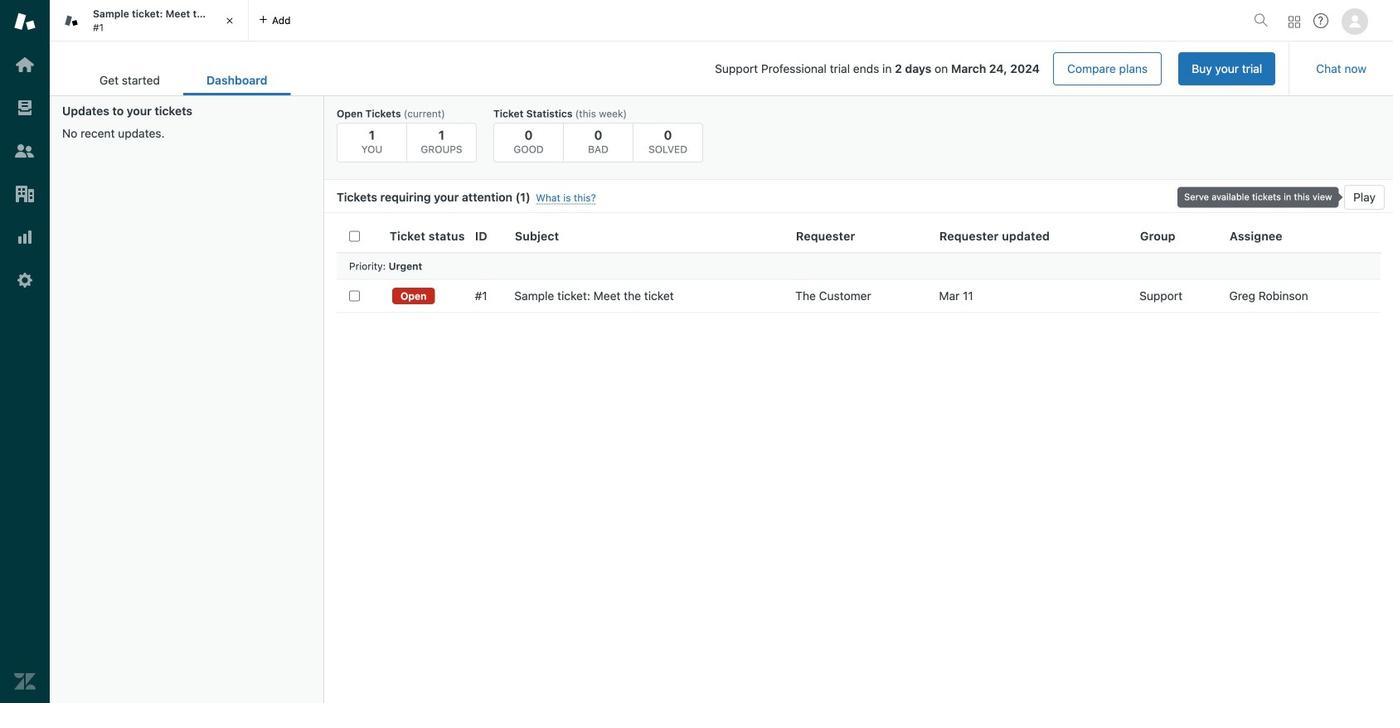 Task type: describe. For each thing, give the bounding box(es) containing it.
tabs tab list
[[50, 0, 1248, 41]]

get started image
[[14, 54, 36, 76]]

views image
[[14, 97, 36, 119]]

close image
[[222, 12, 238, 29]]

organizations image
[[14, 183, 36, 205]]

0 vertical spatial tab
[[50, 0, 249, 41]]



Task type: locate. For each thing, give the bounding box(es) containing it.
zendesk image
[[14, 671, 36, 693]]

tab list
[[76, 65, 291, 95]]

None checkbox
[[349, 291, 360, 302]]

zendesk support image
[[14, 11, 36, 32]]

customers image
[[14, 140, 36, 162]]

reporting image
[[14, 227, 36, 248]]

tab
[[50, 0, 249, 41], [76, 65, 183, 95]]

Select All Tickets checkbox
[[349, 231, 360, 242]]

grid
[[324, 220, 1394, 704]]

admin image
[[14, 270, 36, 291]]

main element
[[0, 0, 50, 704]]

March 24, 2024 text field
[[952, 62, 1041, 76]]

get help image
[[1314, 13, 1329, 28]]

zendesk products image
[[1289, 16, 1301, 28]]

1 vertical spatial tab
[[76, 65, 183, 95]]



